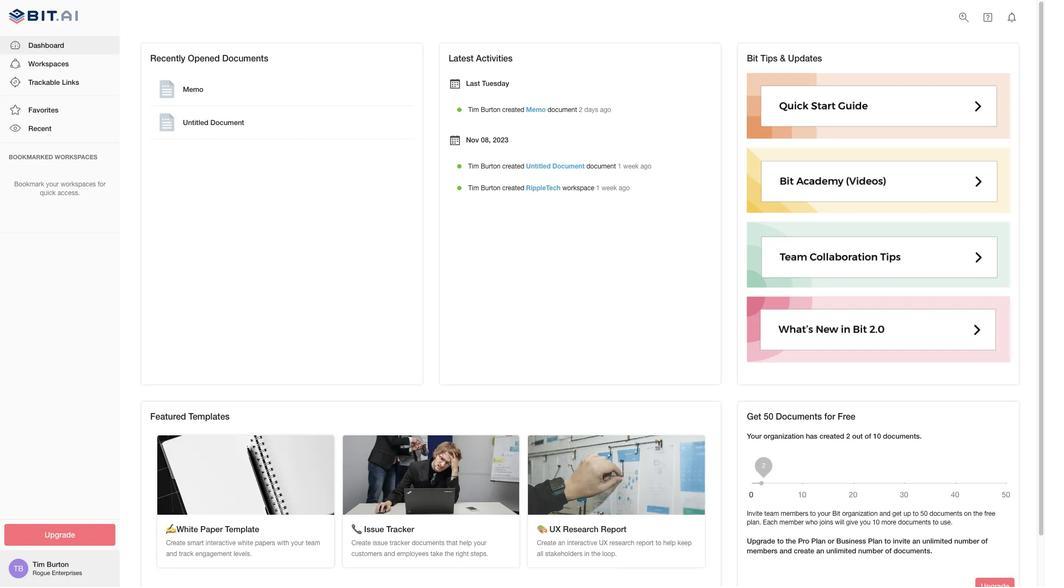 Task type: locate. For each thing, give the bounding box(es) containing it.
1 vertical spatial documents
[[776, 411, 822, 422]]

1 vertical spatial untitled
[[526, 162, 551, 170]]

workspaces button
[[0, 54, 120, 73]]

create up all at the right bottom of the page
[[537, 540, 556, 548]]

who
[[805, 520, 818, 527]]

2 left days
[[579, 106, 583, 114]]

to right report
[[656, 540, 661, 548]]

1 inside tim burton created untitled document document 1 week ago
[[618, 163, 621, 170]]

created
[[502, 106, 524, 114], [502, 163, 524, 170], [502, 185, 524, 192], [820, 432, 844, 441]]

members down each
[[747, 547, 778, 556]]

1 vertical spatial number
[[858, 547, 883, 556]]

1 horizontal spatial 2
[[846, 432, 850, 441]]

the inside invite team members to your bit organization and get up to 50 documents on the free plan. each member who joins will give you 10 more documents to use.
[[973, 510, 983, 518]]

memo link
[[152, 75, 412, 104], [526, 106, 546, 114]]

1 horizontal spatial 50
[[920, 510, 928, 518]]

0 horizontal spatial memo link
[[152, 75, 412, 104]]

an right create at the bottom right of page
[[816, 547, 824, 556]]

team
[[764, 510, 779, 518], [306, 540, 320, 548]]

created inside tim burton created rippletech workspace 1 week ago
[[502, 185, 524, 192]]

2
[[579, 106, 583, 114], [846, 432, 850, 441]]

document inside tim burton created untitled document document 1 week ago
[[586, 163, 616, 170]]

invite team members to your bit organization and get up to 50 documents on the free plan. each member who joins will give you 10 more documents to use.
[[747, 510, 995, 527]]

number
[[954, 537, 979, 546], [858, 547, 883, 556]]

2 vertical spatial of
[[885, 547, 892, 556]]

0 horizontal spatial unlimited
[[826, 547, 856, 556]]

1 horizontal spatial plan
[[868, 537, 882, 546]]

in
[[584, 551, 589, 558]]

&
[[780, 53, 786, 63]]

help inside create an interactive ux research report to help keep all stakeholders in the loop.
[[663, 540, 676, 548]]

create an interactive ux research report to help keep all stakeholders in the loop.
[[537, 540, 692, 558]]

1 vertical spatial 10
[[872, 520, 880, 527]]

2 vertical spatial ago
[[619, 185, 630, 192]]

documents. inside upgrade to the pro plan or business plan to invite an unlimited number of members and create an unlimited number of documents.
[[894, 547, 932, 556]]

0 horizontal spatial upgrade
[[45, 530, 75, 540]]

number down business
[[858, 547, 883, 556]]

trackable links
[[28, 78, 79, 87]]

ago inside tim burton created untitled document document 1 week ago
[[640, 163, 651, 170]]

1 interactive from the left
[[206, 540, 236, 548]]

the right on
[[973, 510, 983, 518]]

0 horizontal spatial untitled
[[183, 118, 208, 127]]

an up stakeholders
[[558, 540, 565, 548]]

help up the right
[[459, 540, 472, 548]]

0 horizontal spatial document
[[210, 118, 244, 127]]

created inside tim burton created untitled document document 1 week ago
[[502, 163, 524, 170]]

1 vertical spatial ago
[[640, 163, 651, 170]]

1 vertical spatial documents.
[[894, 547, 932, 556]]

tim for memo
[[468, 106, 479, 114]]

help left "keep"
[[663, 540, 676, 548]]

for right workspaces
[[98, 180, 106, 188]]

last tuesday
[[466, 79, 509, 88]]

tim
[[468, 106, 479, 114], [468, 163, 479, 170], [468, 185, 479, 192], [33, 561, 45, 569]]

1 horizontal spatial memo link
[[526, 106, 546, 114]]

loop.
[[602, 551, 617, 558]]

ago for memo
[[600, 106, 611, 114]]

tim burton rogue enterprises
[[33, 561, 82, 577]]

burton for memo
[[481, 106, 500, 114]]

get
[[892, 510, 902, 518]]

invite
[[747, 510, 763, 518]]

10 right you
[[872, 520, 880, 527]]

dashboard
[[28, 41, 64, 49]]

upgrade up tim burton rogue enterprises
[[45, 530, 75, 540]]

1 vertical spatial ux
[[599, 540, 608, 548]]

1 horizontal spatial week
[[623, 163, 639, 170]]

trackable
[[28, 78, 60, 87]]

50 right up
[[920, 510, 928, 518]]

0 horizontal spatial untitled document link
[[152, 109, 412, 137]]

0 vertical spatial members
[[781, 510, 808, 518]]

documents inside create issue tracker documents that help your customers and employees take the right steps.
[[412, 540, 445, 548]]

tim for untitled document
[[468, 163, 479, 170]]

nov 08, 2023
[[466, 136, 508, 144]]

3 create from the left
[[537, 540, 556, 548]]

create up customers on the left bottom of page
[[352, 540, 371, 548]]

0 horizontal spatial plan
[[811, 537, 826, 546]]

and inside invite team members to your bit organization and get up to 50 documents on the free plan. each member who joins will give you 10 more documents to use.
[[880, 510, 891, 518]]

0 horizontal spatial 1
[[596, 185, 600, 192]]

1 horizontal spatial ux
[[599, 540, 608, 548]]

created down tuesday
[[502, 106, 524, 114]]

0 horizontal spatial members
[[747, 547, 778, 556]]

tim inside tim burton created rippletech workspace 1 week ago
[[468, 185, 479, 192]]

tracker
[[386, 525, 414, 534]]

documents up take
[[412, 540, 445, 548]]

0 horizontal spatial team
[[306, 540, 320, 548]]

get
[[747, 411, 761, 422]]

unlimited
[[922, 537, 952, 546], [826, 547, 856, 556]]

2 horizontal spatial ago
[[640, 163, 651, 170]]

ux up loop. at the right of the page
[[599, 540, 608, 548]]

of down free
[[981, 537, 988, 546]]

an right invite
[[912, 537, 920, 546]]

all
[[537, 551, 543, 558]]

1 horizontal spatial ago
[[619, 185, 630, 192]]

burton inside tim burton created memo document 2 days ago
[[481, 106, 500, 114]]

links
[[62, 78, 79, 87]]

number down on
[[954, 537, 979, 546]]

to left use.
[[933, 520, 939, 527]]

and left track on the bottom left
[[166, 551, 177, 558]]

interactive for template
[[206, 540, 236, 548]]

for for workspaces
[[98, 180, 106, 188]]

0 horizontal spatial documents
[[222, 53, 268, 63]]

templates
[[188, 411, 230, 422]]

and inside create issue tracker documents that help your customers and employees take the right steps.
[[384, 551, 395, 558]]

1 vertical spatial organization
[[842, 510, 878, 518]]

ux right 🎨
[[550, 525, 561, 534]]

0 horizontal spatial memo
[[183, 85, 203, 94]]

bit
[[747, 53, 758, 63], [832, 510, 840, 518]]

tim inside tim burton created untitled document document 1 week ago
[[468, 163, 479, 170]]

0 horizontal spatial ux
[[550, 525, 561, 534]]

upgrade button
[[4, 524, 115, 546]]

and down issue
[[384, 551, 395, 558]]

1 horizontal spatial organization
[[842, 510, 878, 518]]

0 horizontal spatial ago
[[600, 106, 611, 114]]

1 vertical spatial bit
[[832, 510, 840, 518]]

your up quick
[[46, 180, 59, 188]]

0 vertical spatial memo
[[183, 85, 203, 94]]

team right with
[[306, 540, 320, 548]]

1 vertical spatial untitled document link
[[526, 162, 585, 170]]

ago inside tim burton created rippletech workspace 1 week ago
[[619, 185, 630, 192]]

0 vertical spatial documents
[[222, 53, 268, 63]]

unlimited down business
[[826, 547, 856, 556]]

tim for rippletech
[[468, 185, 479, 192]]

1 vertical spatial memo
[[526, 106, 546, 114]]

and inside create smart interactive white papers with your team and track engagement levels.
[[166, 551, 177, 558]]

1 horizontal spatial document
[[552, 162, 585, 170]]

up
[[904, 510, 911, 518]]

1 vertical spatial 1
[[596, 185, 600, 192]]

members up the member
[[781, 510, 808, 518]]

0 vertical spatial document
[[548, 106, 577, 114]]

ago inside tim burton created memo document 2 days ago
[[600, 106, 611, 114]]

use.
[[940, 520, 953, 527]]

your up the joins
[[818, 510, 831, 518]]

paper
[[200, 525, 223, 534]]

1 horizontal spatial interactive
[[567, 540, 597, 548]]

burton inside tim burton created rippletech workspace 1 week ago
[[481, 185, 500, 192]]

and left create at the bottom right of page
[[780, 547, 792, 556]]

0 vertical spatial organization
[[764, 432, 804, 441]]

1 vertical spatial members
[[747, 547, 778, 556]]

untitled document link
[[152, 109, 412, 137], [526, 162, 585, 170]]

the right the in
[[591, 551, 600, 558]]

bookmarked
[[9, 153, 53, 160]]

the left pro
[[786, 537, 796, 546]]

1 vertical spatial team
[[306, 540, 320, 548]]

0 vertical spatial 10
[[873, 432, 881, 441]]

for
[[98, 180, 106, 188], [824, 411, 835, 422]]

interactive inside create an interactive ux research report to help keep all stakeholders in the loop.
[[567, 540, 597, 548]]

keep
[[677, 540, 692, 548]]

1 horizontal spatial 1
[[618, 163, 621, 170]]

create inside create smart interactive white papers with your team and track engagement levels.
[[166, 540, 185, 548]]

1 horizontal spatial for
[[824, 411, 835, 422]]

latest activities
[[449, 53, 513, 63]]

create for 🎨
[[537, 540, 556, 548]]

2 help from the left
[[663, 540, 676, 548]]

🎨 ux research report
[[537, 525, 627, 534]]

1 horizontal spatial memo
[[526, 106, 546, 114]]

plan
[[811, 537, 826, 546], [868, 537, 882, 546]]

tim inside tim burton rogue enterprises
[[33, 561, 45, 569]]

0 horizontal spatial document
[[548, 106, 577, 114]]

plan.
[[747, 520, 761, 527]]

has
[[806, 432, 818, 441]]

to left invite
[[884, 537, 891, 546]]

0 vertical spatial ago
[[600, 106, 611, 114]]

document
[[548, 106, 577, 114], [586, 163, 616, 170]]

1 vertical spatial document
[[586, 163, 616, 170]]

plan down you
[[868, 537, 882, 546]]

tim burton created memo document 2 days ago
[[468, 106, 611, 114]]

0 vertical spatial team
[[764, 510, 779, 518]]

1 horizontal spatial upgrade
[[747, 537, 775, 546]]

business
[[836, 537, 866, 546]]

✍️white
[[166, 525, 198, 534]]

upgrade inside upgrade to the pro plan or business plan to invite an unlimited number of members and create an unlimited number of documents.
[[747, 537, 775, 546]]

for inside bookmark your workspaces for quick access.
[[98, 180, 106, 188]]

create up track on the bottom left
[[166, 540, 185, 548]]

members inside invite team members to your bit organization and get up to 50 documents on the free plan. each member who joins will give you 10 more documents to use.
[[781, 510, 808, 518]]

document left days
[[548, 106, 577, 114]]

create inside create issue tracker documents that help your customers and employees take the right steps.
[[352, 540, 371, 548]]

0 vertical spatial memo link
[[152, 75, 412, 104]]

organization down the get 50 documents for free
[[764, 432, 804, 441]]

upgrade inside button
[[45, 530, 75, 540]]

2 horizontal spatial of
[[981, 537, 988, 546]]

0 vertical spatial 2
[[579, 106, 583, 114]]

plan left or
[[811, 537, 826, 546]]

1 help from the left
[[459, 540, 472, 548]]

0 vertical spatial ux
[[550, 525, 561, 534]]

documents down up
[[898, 520, 931, 527]]

team up each
[[764, 510, 779, 518]]

0 horizontal spatial for
[[98, 180, 106, 188]]

0 horizontal spatial 50
[[764, 411, 773, 422]]

week inside tim burton created rippletech workspace 1 week ago
[[602, 185, 617, 192]]

0 vertical spatial untitled
[[183, 118, 208, 127]]

favorites button
[[0, 101, 120, 119]]

documents
[[222, 53, 268, 63], [776, 411, 822, 422]]

help inside create issue tracker documents that help your customers and employees take the right steps.
[[459, 540, 472, 548]]

1 horizontal spatial untitled
[[526, 162, 551, 170]]

documents. right out
[[883, 432, 922, 441]]

0 horizontal spatial help
[[459, 540, 472, 548]]

1 vertical spatial unlimited
[[826, 547, 856, 556]]

an
[[912, 537, 920, 546], [558, 540, 565, 548], [816, 547, 824, 556]]

0 vertical spatial of
[[865, 432, 871, 441]]

levels.
[[234, 551, 252, 558]]

0 horizontal spatial 2
[[579, 106, 583, 114]]

ago for rippletech
[[619, 185, 630, 192]]

create
[[166, 540, 185, 548], [352, 540, 371, 548], [537, 540, 556, 548]]

your up the steps.
[[474, 540, 487, 548]]

tim inside tim burton created memo document 2 days ago
[[468, 106, 479, 114]]

will
[[835, 520, 844, 527]]

burton inside tim burton created untitled document document 1 week ago
[[481, 163, 500, 170]]

to up who
[[810, 510, 816, 518]]

1 horizontal spatial document
[[586, 163, 616, 170]]

0 vertical spatial number
[[954, 537, 979, 546]]

get 50 documents for free
[[747, 411, 855, 422]]

unlimited down use.
[[922, 537, 952, 546]]

2 interactive from the left
[[567, 540, 597, 548]]

1 vertical spatial week
[[602, 185, 617, 192]]

created for rippletech
[[502, 185, 524, 192]]

2 plan from the left
[[868, 537, 882, 546]]

help
[[459, 540, 472, 548], [663, 540, 676, 548]]

tim burton created rippletech workspace 1 week ago
[[468, 184, 630, 192]]

for left 'free'
[[824, 411, 835, 422]]

ux inside create an interactive ux research report to help keep all stakeholders in the loop.
[[599, 540, 608, 548]]

of down more
[[885, 547, 892, 556]]

10 right out
[[873, 432, 881, 441]]

of right out
[[865, 432, 871, 441]]

documents right opened
[[222, 53, 268, 63]]

1 vertical spatial document
[[552, 162, 585, 170]]

0 vertical spatial bit
[[747, 53, 758, 63]]

1 horizontal spatial help
[[663, 540, 676, 548]]

interactive inside create smart interactive white papers with your team and track engagement levels.
[[206, 540, 236, 548]]

1 horizontal spatial documents
[[776, 411, 822, 422]]

document up workspace
[[586, 163, 616, 170]]

untitled
[[183, 118, 208, 127], [526, 162, 551, 170]]

documents. down invite
[[894, 547, 932, 556]]

bit up will
[[832, 510, 840, 518]]

bit inside invite team members to your bit organization and get up to 50 documents on the free plan. each member who joins will give you 10 more documents to use.
[[832, 510, 840, 518]]

2 inside tim burton created memo document 2 days ago
[[579, 106, 583, 114]]

members inside upgrade to the pro plan or business plan to invite an unlimited number of members and create an unlimited number of documents.
[[747, 547, 778, 556]]

1 horizontal spatial create
[[352, 540, 371, 548]]

bit left tips
[[747, 53, 758, 63]]

1 horizontal spatial bit
[[832, 510, 840, 518]]

interactive up the in
[[567, 540, 597, 548]]

memo
[[183, 85, 203, 94], [526, 106, 546, 114]]

your right with
[[291, 540, 304, 548]]

50 inside invite team members to your bit organization and get up to 50 documents on the free plan. each member who joins will give you 10 more documents to use.
[[920, 510, 928, 518]]

0 horizontal spatial bit
[[747, 53, 758, 63]]

the down that
[[445, 551, 454, 558]]

documents for 50
[[776, 411, 822, 422]]

team inside create smart interactive white papers with your team and track engagement levels.
[[306, 540, 320, 548]]

0 vertical spatial week
[[623, 163, 639, 170]]

upgrade down plan.
[[747, 537, 775, 546]]

to inside create an interactive ux research report to help keep all stakeholders in the loop.
[[656, 540, 661, 548]]

0 vertical spatial untitled document link
[[152, 109, 412, 137]]

2 vertical spatial documents
[[412, 540, 445, 548]]

50 right get
[[764, 411, 773, 422]]

0 horizontal spatial an
[[558, 540, 565, 548]]

research
[[609, 540, 635, 548]]

organization up you
[[842, 510, 878, 518]]

create issue tracker documents that help your customers and employees take the right steps.
[[352, 540, 488, 558]]

0 horizontal spatial interactive
[[206, 540, 236, 548]]

organization
[[764, 432, 804, 441], [842, 510, 878, 518]]

documents up use.
[[930, 510, 962, 518]]

1 vertical spatial 2
[[846, 432, 850, 441]]

created down 2023
[[502, 163, 524, 170]]

created left rippletech
[[502, 185, 524, 192]]

documents up has
[[776, 411, 822, 422]]

burton
[[481, 106, 500, 114], [481, 163, 500, 170], [481, 185, 500, 192], [47, 561, 69, 569]]

0 vertical spatial for
[[98, 180, 106, 188]]

untitled document
[[183, 118, 244, 127]]

created inside tim burton created memo document 2 days ago
[[502, 106, 524, 114]]

1 create from the left
[[166, 540, 185, 548]]

1 vertical spatial 50
[[920, 510, 928, 518]]

week inside tim burton created untitled document document 1 week ago
[[623, 163, 639, 170]]

2 left out
[[846, 432, 850, 441]]

1 vertical spatial for
[[824, 411, 835, 422]]

your inside create smart interactive white papers with your team and track engagement levels.
[[291, 540, 304, 548]]

2 horizontal spatial create
[[537, 540, 556, 548]]

and up more
[[880, 510, 891, 518]]

your inside invite team members to your bit organization and get up to 50 documents on the free plan. each member who joins will give you 10 more documents to use.
[[818, 510, 831, 518]]

employees
[[397, 551, 429, 558]]

1 horizontal spatial untitled document link
[[526, 162, 585, 170]]

create smart interactive white papers with your team and track engagement levels.
[[166, 540, 320, 558]]

interactive up engagement
[[206, 540, 236, 548]]

recently opened documents
[[150, 53, 268, 63]]

create inside create an interactive ux research report to help keep all stakeholders in the loop.
[[537, 540, 556, 548]]

2 create from the left
[[352, 540, 371, 548]]



Task type: describe. For each thing, give the bounding box(es) containing it.
track
[[179, 551, 194, 558]]

report
[[636, 540, 654, 548]]

burton for rippletech
[[481, 185, 500, 192]]

recently
[[150, 53, 185, 63]]

free
[[984, 510, 995, 518]]

1 vertical spatial of
[[981, 537, 988, 546]]

created for memo
[[502, 106, 524, 114]]

your inside bookmark your workspaces for quick access.
[[46, 180, 59, 188]]

updates
[[788, 53, 822, 63]]

organization inside invite team members to your bit organization and get up to 50 documents on the free plan. each member who joins will give you 10 more documents to use.
[[842, 510, 878, 518]]

recent button
[[0, 119, 120, 138]]

0 vertical spatial documents.
[[883, 432, 922, 441]]

take
[[430, 551, 443, 558]]

engagement
[[195, 551, 232, 558]]

🎨
[[537, 525, 547, 534]]

your organization has created 2 out of 10 documents.
[[747, 432, 922, 441]]

bit tips & updates
[[747, 53, 822, 63]]

or
[[828, 537, 834, 546]]

0 horizontal spatial organization
[[764, 432, 804, 441]]

📞 issue tracker
[[352, 525, 414, 534]]

give
[[846, 520, 858, 527]]

the inside create issue tracker documents that help your customers and employees take the right steps.
[[445, 551, 454, 558]]

10 inside invite team members to your bit organization and get up to 50 documents on the free plan. each member who joins will give you 10 more documents to use.
[[872, 520, 880, 527]]

that
[[446, 540, 458, 548]]

document inside tim burton created memo document 2 days ago
[[548, 106, 577, 114]]

on
[[964, 510, 972, 518]]

report
[[601, 525, 627, 534]]

stakeholders
[[545, 551, 583, 558]]

burton inside tim burton rogue enterprises
[[47, 561, 69, 569]]

✍️white paper template image
[[157, 436, 334, 515]]

1 vertical spatial memo link
[[526, 106, 546, 114]]

1 inside tim burton created rippletech workspace 1 week ago
[[596, 185, 600, 192]]

rogue
[[33, 571, 50, 577]]

access.
[[58, 190, 80, 197]]

days
[[584, 106, 598, 114]]

research
[[563, 525, 599, 534]]

1 horizontal spatial unlimited
[[922, 537, 952, 546]]

opened
[[188, 53, 220, 63]]

1 horizontal spatial of
[[885, 547, 892, 556]]

created right has
[[820, 432, 844, 441]]

issue
[[364, 525, 384, 534]]

favorites
[[28, 106, 58, 114]]

your
[[747, 432, 762, 441]]

tim burton created untitled document document 1 week ago
[[468, 162, 651, 170]]

untitled document link for recently opened documents
[[152, 109, 412, 137]]

the inside create an interactive ux research report to help keep all stakeholders in the loop.
[[591, 551, 600, 558]]

each
[[763, 520, 778, 527]]

and inside upgrade to the pro plan or business plan to invite an unlimited number of members and create an unlimited number of documents.
[[780, 547, 792, 556]]

trackable links button
[[0, 73, 120, 92]]

2 horizontal spatial an
[[912, 537, 920, 546]]

invite
[[893, 537, 910, 546]]

enterprises
[[52, 571, 82, 577]]

0 horizontal spatial of
[[865, 432, 871, 441]]

activities
[[476, 53, 513, 63]]

joins
[[820, 520, 833, 527]]

🎨 ux research report image
[[528, 436, 705, 515]]

to down each
[[777, 537, 784, 546]]

issue
[[373, 540, 388, 548]]

steps.
[[471, 551, 488, 558]]

0 horizontal spatial number
[[858, 547, 883, 556]]

featured templates
[[150, 411, 230, 422]]

the inside upgrade to the pro plan or business plan to invite an unlimited number of members and create an unlimited number of documents.
[[786, 537, 796, 546]]

dashboard button
[[0, 36, 120, 54]]

08,
[[481, 136, 491, 144]]

📞
[[352, 525, 362, 534]]

quick
[[40, 190, 56, 197]]

created for untitled
[[502, 163, 524, 170]]

bookmarked workspaces
[[9, 153, 97, 160]]

workspace
[[562, 185, 594, 192]]

template
[[225, 525, 259, 534]]

1 horizontal spatial an
[[816, 547, 824, 556]]

rippletech
[[526, 184, 561, 192]]

interactive for research
[[567, 540, 597, 548]]

upgrade for upgrade to the pro plan or business plan to invite an unlimited number of members and create an unlimited number of documents.
[[747, 537, 775, 546]]

recent
[[28, 124, 52, 133]]

✍️white paper template
[[166, 525, 259, 534]]

1 plan from the left
[[811, 537, 826, 546]]

0 vertical spatial documents
[[930, 510, 962, 518]]

📞 issue tracker image
[[343, 436, 519, 515]]

your inside create issue tracker documents that help your customers and employees take the right steps.
[[474, 540, 487, 548]]

create
[[794, 547, 814, 556]]

more
[[881, 520, 896, 527]]

with
[[277, 540, 289, 548]]

smart
[[187, 540, 204, 548]]

customers
[[352, 551, 382, 558]]

1 horizontal spatial number
[[954, 537, 979, 546]]

for for documents
[[824, 411, 835, 422]]

right
[[456, 551, 469, 558]]

create for ✍️white
[[166, 540, 185, 548]]

0 vertical spatial 50
[[764, 411, 773, 422]]

1 vertical spatial documents
[[898, 520, 931, 527]]

an inside create an interactive ux research report to help keep all stakeholders in the loop.
[[558, 540, 565, 548]]

member
[[779, 520, 804, 527]]

nov
[[466, 136, 479, 144]]

white
[[238, 540, 253, 548]]

featured
[[150, 411, 186, 422]]

papers
[[255, 540, 275, 548]]

untitled document link for tim burton
[[526, 162, 585, 170]]

bookmark your workspaces for quick access.
[[14, 180, 106, 197]]

last
[[466, 79, 480, 88]]

workspaces
[[28, 59, 69, 68]]

tuesday
[[482, 79, 509, 88]]

free
[[838, 411, 855, 422]]

documents for opened
[[222, 53, 268, 63]]

bookmark
[[14, 180, 44, 188]]

pro
[[798, 537, 809, 546]]

workspaces
[[61, 180, 96, 188]]

to right up
[[913, 510, 919, 518]]

team inside invite team members to your bit organization and get up to 50 documents on the free plan. each member who joins will give you 10 more documents to use.
[[764, 510, 779, 518]]

create for 📞
[[352, 540, 371, 548]]

burton for untitled document
[[481, 163, 500, 170]]

latest
[[449, 53, 474, 63]]

tips
[[760, 53, 778, 63]]

upgrade for upgrade
[[45, 530, 75, 540]]

rippletech link
[[526, 184, 561, 192]]



Task type: vqa. For each thing, say whether or not it's contained in the screenshot.


